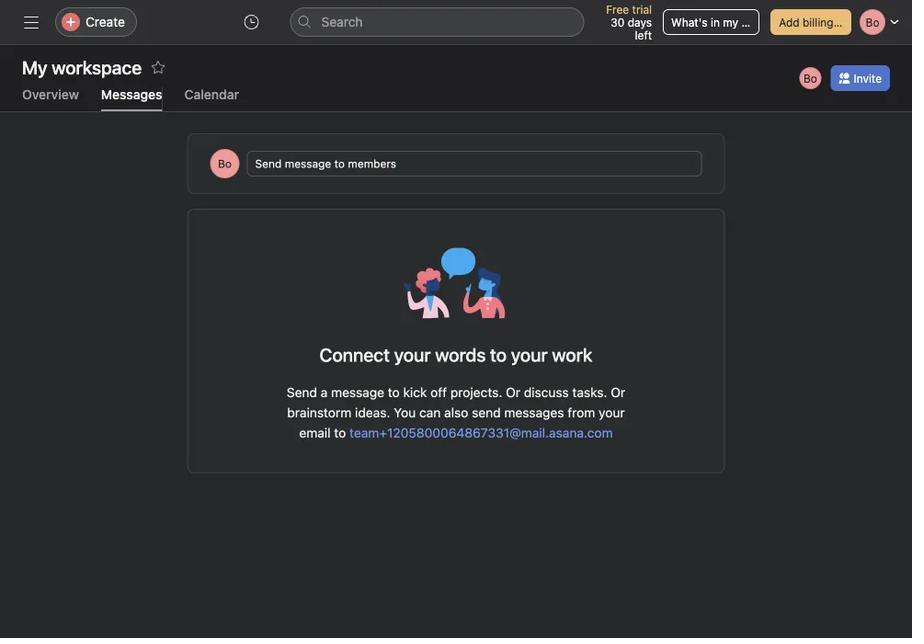 Task type: describe. For each thing, give the bounding box(es) containing it.
messages
[[504, 405, 564, 420]]

in
[[711, 16, 720, 29]]

discuss
[[524, 385, 569, 400]]

words
[[435, 344, 486, 366]]

to left kick
[[388, 385, 400, 400]]

connect your words to your work
[[320, 344, 593, 366]]

invite button
[[831, 65, 890, 91]]

ideas.
[[355, 405, 390, 420]]

expand sidebar image
[[24, 15, 39, 29]]

send message to members
[[255, 157, 396, 170]]

what's
[[671, 16, 708, 29]]

left
[[635, 29, 652, 41]]

30
[[611, 16, 625, 29]]

trial
[[632, 3, 652, 16]]

projects.
[[451, 385, 502, 400]]

your work
[[511, 344, 593, 366]]

create
[[86, 14, 125, 29]]

info
[[837, 16, 856, 29]]

from
[[568, 405, 595, 420]]

messages
[[101, 87, 162, 102]]

send a message to kick off projects. or discuss tasks. or brainstorm ideas. you can also send messages from your email to
[[287, 385, 625, 440]]

to inside button
[[334, 157, 345, 170]]

messages button
[[101, 87, 162, 111]]

send for send message to members
[[255, 157, 282, 170]]

your inside send a message to kick off projects. or discuss tasks. or brainstorm ideas. you can also send messages from your email to
[[599, 405, 625, 420]]

tasks.
[[572, 385, 607, 400]]

what's in my trial? button
[[663, 9, 767, 35]]

send
[[472, 405, 501, 420]]

add to starred image
[[151, 60, 166, 74]]

send message to members button
[[247, 151, 702, 177]]

search list box
[[290, 7, 584, 37]]



Task type: vqa. For each thing, say whether or not it's contained in the screenshot.
from
yes



Task type: locate. For each thing, give the bounding box(es) containing it.
team+1205800064867331@mail.asana.com link
[[350, 425, 613, 440]]

members
[[348, 157, 396, 170]]

kick
[[403, 385, 427, 400]]

1 vertical spatial message
[[331, 385, 384, 400]]

off
[[431, 385, 447, 400]]

your up kick
[[394, 344, 431, 366]]

1 horizontal spatial or
[[611, 385, 625, 400]]

0 horizontal spatial or
[[506, 385, 520, 400]]

overview
[[22, 87, 79, 102]]

days
[[628, 16, 652, 29]]

message inside send a message to kick off projects. or discuss tasks. or brainstorm ideas. you can also send messages from your email to
[[331, 385, 384, 400]]

brainstorm
[[287, 405, 352, 420]]

invite
[[854, 72, 882, 85]]

calendar button
[[184, 87, 239, 111]]

or
[[506, 385, 520, 400], [611, 385, 625, 400]]

1 horizontal spatial bo
[[804, 72, 817, 85]]

to left members
[[334, 157, 345, 170]]

send inside send a message to kick off projects. or discuss tasks. or brainstorm ideas. you can also send messages from your email to
[[287, 385, 317, 400]]

2 or from the left
[[611, 385, 625, 400]]

add
[[779, 16, 800, 29]]

search button
[[290, 7, 584, 37]]

1 vertical spatial send
[[287, 385, 317, 400]]

overview button
[[22, 87, 79, 111]]

0 horizontal spatial send
[[255, 157, 282, 170]]

my workspace
[[22, 56, 142, 78]]

my
[[723, 16, 738, 29]]

message up ideas. at the bottom of page
[[331, 385, 384, 400]]

to right email
[[334, 425, 346, 440]]

1 horizontal spatial your
[[599, 405, 625, 420]]

to
[[334, 157, 345, 170], [490, 344, 507, 366], [388, 385, 400, 400], [334, 425, 346, 440]]

your
[[394, 344, 431, 366], [599, 405, 625, 420]]

calendar
[[184, 87, 239, 102]]

bo
[[804, 72, 817, 85], [218, 157, 232, 170]]

connect
[[320, 344, 390, 366]]

trial?
[[742, 16, 767, 29]]

history image
[[244, 15, 259, 29]]

billing
[[803, 16, 834, 29]]

0 horizontal spatial bo
[[218, 157, 232, 170]]

1 horizontal spatial send
[[287, 385, 317, 400]]

send for send a message to kick off projects. or discuss tasks. or brainstorm ideas. you can also send messages from your email to
[[287, 385, 317, 400]]

1 vertical spatial bo
[[218, 157, 232, 170]]

0 horizontal spatial your
[[394, 344, 431, 366]]

what's in my trial?
[[671, 16, 767, 29]]

message
[[285, 157, 331, 170], [331, 385, 384, 400]]

message left members
[[285, 157, 331, 170]]

bo left "invite" button
[[804, 72, 817, 85]]

or up messages
[[506, 385, 520, 400]]

send
[[255, 157, 282, 170], [287, 385, 317, 400]]

search
[[321, 14, 363, 29]]

0 vertical spatial your
[[394, 344, 431, 366]]

also
[[444, 405, 468, 420]]

or right tasks. at right bottom
[[611, 385, 625, 400]]

you
[[394, 405, 416, 420]]

1 vertical spatial your
[[599, 405, 625, 420]]

add billing info button
[[771, 9, 856, 35]]

your down tasks. at right bottom
[[599, 405, 625, 420]]

send inside button
[[255, 157, 282, 170]]

email
[[299, 425, 331, 440]]

a
[[321, 385, 328, 400]]

can
[[419, 405, 441, 420]]

1 or from the left
[[506, 385, 520, 400]]

bo down calendar button
[[218, 157, 232, 170]]

message inside button
[[285, 157, 331, 170]]

0 vertical spatial bo
[[804, 72, 817, 85]]

0 vertical spatial send
[[255, 157, 282, 170]]

0 vertical spatial message
[[285, 157, 331, 170]]

free
[[606, 3, 629, 16]]

to right words
[[490, 344, 507, 366]]

team+1205800064867331@mail.asana.com
[[350, 425, 613, 440]]

add billing info
[[779, 16, 856, 29]]

create button
[[55, 7, 137, 37]]

free trial 30 days left
[[606, 3, 652, 41]]



